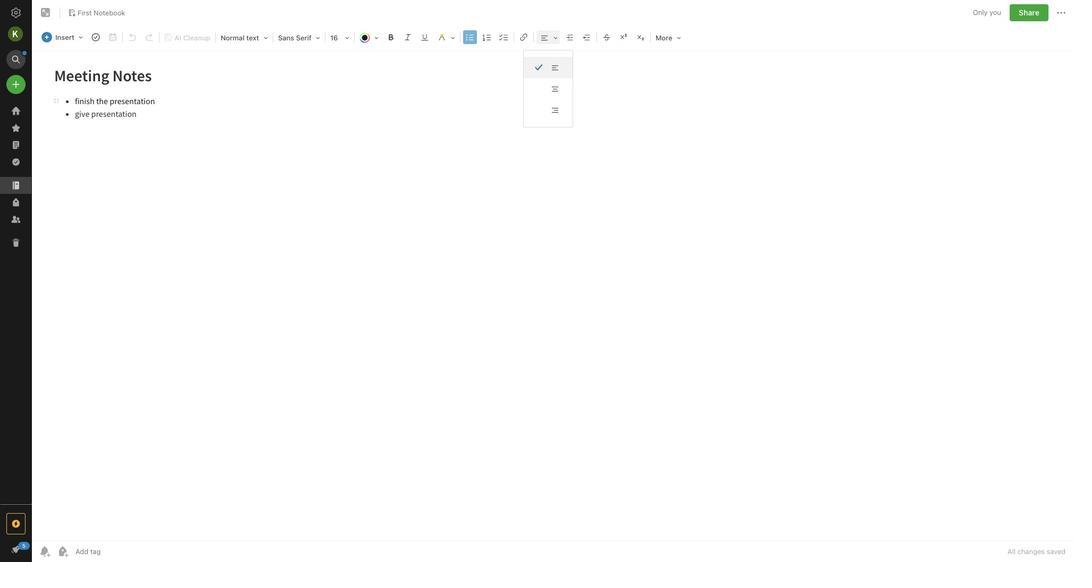 Task type: vqa. For each thing, say whether or not it's contained in the screenshot.
tab
no



Task type: describe. For each thing, give the bounding box(es) containing it.
first notebook button
[[64, 5, 129, 20]]

account image
[[8, 27, 23, 41]]

16
[[330, 33, 338, 42]]

add tag image
[[56, 546, 69, 558]]

first notebook
[[78, 8, 125, 17]]

you
[[990, 8, 1001, 17]]

note window element
[[32, 0, 1074, 563]]

outdent image
[[580, 30, 594, 45]]

add a reminder image
[[38, 546, 51, 558]]

text
[[246, 33, 259, 42]]

all changes saved
[[1008, 548, 1066, 556]]

task image
[[88, 30, 103, 45]]

italic image
[[400, 30, 415, 45]]

subscript image
[[633, 30, 648, 45]]

all
[[1008, 548, 1016, 556]]

normal
[[221, 33, 245, 42]]

home image
[[10, 105, 22, 118]]

serif
[[296, 33, 312, 42]]

underline image
[[417, 30, 432, 45]]

changes
[[1018, 548, 1045, 556]]

Font family field
[[274, 30, 324, 45]]

More field
[[652, 30, 685, 45]]

bold image
[[383, 30, 398, 45]]

insert
[[55, 33, 74, 41]]

first
[[78, 8, 92, 17]]

notebook
[[94, 8, 125, 17]]

strikethrough image
[[599, 30, 614, 45]]



Task type: locate. For each thing, give the bounding box(es) containing it.
Account field
[[0, 23, 32, 45]]

bulleted list image
[[463, 30, 477, 45]]

Highlight field
[[433, 30, 459, 45]]

more
[[656, 33, 672, 42]]

insert link image
[[516, 30, 531, 45]]

dropdown list menu
[[524, 57, 573, 121]]

Alignment field
[[535, 30, 561, 45]]

menu item
[[524, 57, 573, 78]]

sans
[[278, 33, 294, 42]]

Add tag field
[[74, 547, 154, 557]]

superscript image
[[616, 30, 631, 45]]

Font color field
[[356, 30, 382, 45]]

5
[[22, 543, 26, 549]]

normal text
[[221, 33, 259, 42]]

share button
[[1010, 4, 1049, 21]]

numbered list image
[[480, 30, 494, 45]]

share
[[1019, 8, 1040, 17]]

saved
[[1047, 548, 1066, 556]]

checklist image
[[497, 30, 512, 45]]

Insert field
[[39, 30, 87, 45]]

tree
[[0, 103, 32, 504]]

only you
[[973, 8, 1001, 17]]

sans serif
[[278, 33, 312, 42]]

only
[[973, 8, 988, 17]]

expand note image
[[39, 6, 52, 19]]

More actions field
[[1055, 4, 1068, 21]]

Font size field
[[326, 30, 353, 45]]

upgrade image
[[10, 518, 22, 531]]

indent image
[[563, 30, 577, 45]]

settings image
[[10, 6, 22, 19]]

more actions image
[[1055, 6, 1068, 19]]

Heading level field
[[217, 30, 272, 45]]

Note Editor text field
[[32, 51, 1074, 541]]

Help and Learning task checklist field
[[0, 541, 32, 558]]

click to expand image
[[27, 543, 35, 556]]



